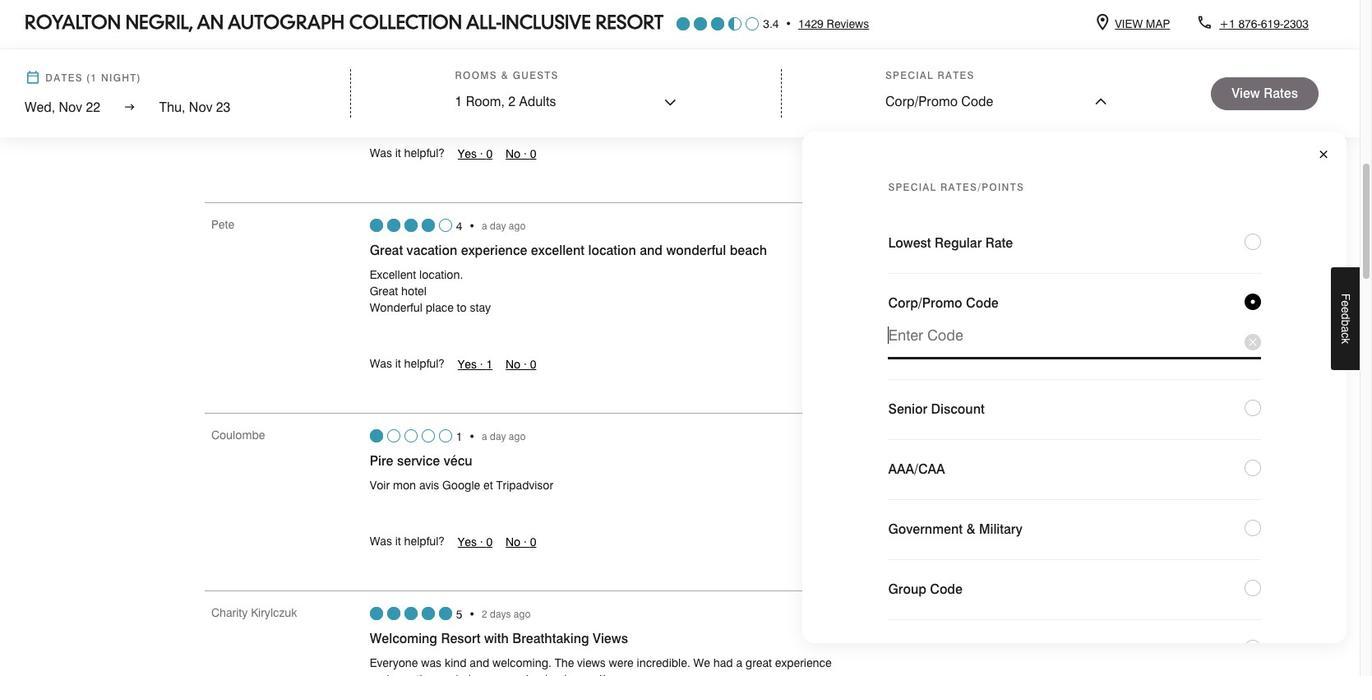 Task type: locate. For each thing, give the bounding box(es) containing it.
0 horizontal spatial nov
[[59, 100, 82, 115]]

was it helpful? down an
[[370, 146, 445, 160]]

1 no · 0 from the top
[[506, 147, 537, 160]]

nov left 23
[[189, 100, 213, 115]]

22
[[86, 100, 100, 115]]

3 yes from the top
[[458, 535, 477, 549]]

1 vertical spatial helpful?
[[404, 357, 445, 370]]

2 vertical spatial helpful?
[[404, 535, 445, 548]]

0 vertical spatial great
[[370, 243, 403, 258]]

4 for i had an excellence time.
[[456, 42, 463, 55]]

2 was it helpful? from the top
[[370, 357, 445, 370]]

0 vertical spatial no
[[506, 147, 521, 160]]

2 4 • a day ago from the top
[[456, 219, 534, 232]]

3 was from the top
[[370, 535, 392, 548]]

1 vertical spatial experience
[[775, 656, 832, 669]]

no down 1 room, 2 adults at left
[[506, 147, 521, 160]]

day up et
[[490, 430, 506, 442]]

room,
[[466, 94, 505, 109]]

Government & Military radio
[[1245, 520, 1262, 536]]

1 nov from the left
[[59, 100, 82, 115]]

1 horizontal spatial rates
[[1264, 85, 1299, 101]]

1 4 • a day ago from the top
[[456, 42, 534, 55]]

no · 0 for experience
[[506, 358, 537, 371]]

it
[[395, 146, 401, 160], [395, 357, 401, 370], [395, 535, 401, 548]]

rates right view
[[1264, 85, 1299, 101]]

3 was it helpful? from the top
[[370, 535, 445, 548]]

helpful? left yes · 1
[[404, 357, 445, 370]]

bonvoy
[[939, 642, 984, 657]]

23
[[216, 100, 231, 115]]

& for government
[[967, 521, 976, 537]]

2 yes · 0 from the top
[[458, 535, 493, 549]]

it for great
[[395, 357, 401, 370]]

resort
[[596, 15, 664, 33], [441, 631, 481, 646]]

1 vertical spatial vacation
[[393, 673, 436, 676]]

had right we
[[714, 656, 733, 669]]

0 vertical spatial special
[[886, 69, 934, 81]]

tripadvisor
[[496, 479, 554, 492]]

no right yes · 1
[[506, 358, 521, 371]]

rates for special rates
[[938, 69, 975, 81]]

0 vertical spatial corp/promo
[[886, 94, 958, 109]]

1 vertical spatial rates
[[1264, 85, 1299, 101]]

1429
[[799, 17, 824, 30]]

0 vertical spatial content helpfulness group
[[370, 145, 832, 163]]

pete
[[211, 218, 234, 231]]

1 horizontal spatial &
[[967, 521, 976, 537]]

experience inside everyone was kind and welcoming. the views were incredible. we had a great experience and vacation and plan on coming back soon!!
[[775, 656, 832, 669]]

2 vertical spatial day
[[490, 430, 506, 442]]

corp/promo code down special rates
[[886, 94, 994, 109]]

great up excellent
[[370, 243, 403, 258]]

1 horizontal spatial nov
[[189, 100, 213, 115]]

corp/promo down special rates
[[886, 94, 958, 109]]

kirylczuk
[[251, 606, 297, 619]]

0 vertical spatial day
[[490, 42, 506, 54]]

• right 5
[[469, 607, 476, 621]]

experience right great
[[775, 656, 832, 669]]

0 vertical spatial yes · 0
[[458, 147, 493, 160]]

was for pire service vécu
[[370, 535, 392, 548]]

yes · 0 down room,
[[458, 147, 493, 160]]

nov for thu,
[[189, 100, 213, 115]]

1 day from the top
[[490, 42, 506, 54]]

4 • a day ago down all- on the left top of page
[[456, 42, 534, 55]]

619-
[[1262, 17, 1284, 30]]

view map link
[[1109, 16, 1171, 32]]

was it helpful? for vacation
[[370, 357, 445, 370]]

2 it from the top
[[395, 357, 401, 370]]

spin
[[231, 40, 254, 53]]

a inside everyone was kind and welcoming. the views were incredible. we had a great experience and vacation and plan on coming back soon!!
[[736, 656, 743, 669]]

f
[[1340, 293, 1353, 300]]

· down room,
[[480, 147, 483, 160]]

day up great vacation experience excellent location and wonderful beach
[[490, 219, 506, 232]]

ago inside 1 • a day ago
[[509, 430, 526, 442]]

· down tripadvisor
[[524, 535, 527, 549]]

rates inside button
[[1264, 85, 1299, 101]]

1 down stay
[[486, 358, 493, 371]]

0 vertical spatial rates
[[938, 69, 975, 81]]

day inside 1 • a day ago
[[490, 430, 506, 442]]

1 4 from the top
[[456, 42, 463, 55]]

·
[[480, 147, 483, 160], [524, 147, 527, 160], [480, 358, 483, 371], [524, 358, 527, 371], [480, 535, 483, 549], [524, 535, 527, 549]]

2 was from the top
[[370, 357, 392, 370]]

2 left the adults
[[509, 94, 516, 109]]

1 no from the top
[[506, 147, 521, 160]]

2 yes from the top
[[458, 358, 477, 371]]

3 no · 0 from the top
[[506, 535, 537, 549]]

experience up location.
[[461, 243, 528, 258]]

2 helpful? from the top
[[404, 357, 445, 370]]

government
[[889, 521, 963, 537]]

no
[[506, 147, 521, 160], [506, 358, 521, 371], [506, 535, 521, 549]]

mz spin
[[211, 40, 254, 53]]

2 vertical spatial was it helpful?
[[370, 535, 445, 548]]

ago right days
[[514, 607, 531, 620]]

· right yes · 1
[[524, 358, 527, 371]]

was down wonderful
[[370, 357, 392, 370]]

it down an
[[395, 146, 401, 160]]

1 e from the top
[[1340, 300, 1353, 307]]

0 vertical spatial code
[[962, 94, 994, 109]]

• for great vacation experience excellent location and wonderful beach
[[469, 219, 476, 232]]

Promo Code Input Box text field
[[889, 327, 1262, 359]]

group code
[[889, 581, 963, 597]]

0 horizontal spatial resort
[[441, 631, 481, 646]]

no · 0 down 1 room, 2 adults at left
[[506, 147, 537, 160]]

1 vertical spatial 4
[[456, 219, 463, 232]]

0 vertical spatial corp/promo code
[[886, 94, 994, 109]]

3 no from the top
[[506, 535, 521, 549]]

2 4 from the top
[[456, 219, 463, 232]]

1 left night)
[[91, 72, 97, 84]]

yes down room,
[[458, 147, 477, 160]]

1 vertical spatial great
[[370, 285, 398, 298]]

voir mon avis google et tripadvisor
[[370, 479, 554, 492]]

no · 0 down tripadvisor
[[506, 535, 537, 549]]

and right location
[[640, 243, 663, 258]]

(
[[86, 72, 91, 84]]

2 vertical spatial code
[[930, 581, 963, 597]]

great vacation experience excellent location and wonderful beach
[[370, 243, 767, 258]]

great down excellent
[[370, 285, 398, 298]]

2 content helpfulness group from the top
[[370, 355, 832, 373]]

1429 reviews link
[[799, 16, 870, 32]]

1 vertical spatial special
[[889, 181, 937, 193]]

1 vertical spatial content helpfulness group
[[370, 355, 832, 373]]

ago
[[509, 42, 526, 54], [509, 219, 526, 232], [509, 430, 526, 442], [514, 607, 531, 620]]

1 vertical spatial 2
[[482, 607, 487, 620]]

yes · 0 down et
[[458, 535, 493, 549]]

1 vertical spatial corp/promo
[[889, 295, 963, 311]]

2 left days
[[482, 607, 487, 620]]

mz
[[211, 40, 228, 53]]

1 vertical spatial yes · 0
[[458, 535, 493, 549]]

2
[[509, 94, 516, 109], [482, 607, 487, 620]]

code down special rates
[[962, 94, 994, 109]]

1 vertical spatial resort
[[441, 631, 481, 646]]

2 vertical spatial it
[[395, 535, 401, 548]]

we
[[694, 656, 710, 669]]

4 up rooms
[[456, 42, 463, 55]]

senior
[[889, 401, 928, 417]]

• up vécu
[[469, 430, 476, 443]]

0 vertical spatial &
[[501, 69, 509, 81]]

2 vertical spatial was
[[370, 535, 392, 548]]

1 vertical spatial it
[[395, 357, 401, 370]]

2 e from the top
[[1340, 307, 1353, 313]]

+1
[[1220, 17, 1236, 30]]

0 horizontal spatial rates
[[938, 69, 975, 81]]

wonderful
[[667, 243, 726, 258]]

a
[[482, 42, 487, 54], [482, 219, 487, 232], [1340, 326, 1353, 332], [482, 430, 487, 442], [736, 656, 743, 669]]

1 horizontal spatial had
[[714, 656, 733, 669]]

2 day from the top
[[490, 219, 506, 232]]

0 vertical spatial was it helpful?
[[370, 146, 445, 160]]

f e e d b a c k
[[1340, 293, 1353, 344]]

0 vertical spatial was
[[370, 146, 392, 160]]

yes down voir mon avis google et tripadvisor
[[458, 535, 477, 549]]

wonderful
[[370, 301, 423, 314]]

yes
[[458, 147, 477, 160], [458, 358, 477, 371], [458, 535, 477, 549]]

ago up tripadvisor
[[509, 430, 526, 442]]

ago for experience
[[509, 219, 526, 232]]

i
[[370, 90, 373, 104]]

& up 1 room, 2 adults at left
[[501, 69, 509, 81]]

no · 0 right yes · 1
[[506, 358, 537, 371]]

it down wonderful
[[395, 357, 401, 370]]

1 vertical spatial 4 • a day ago
[[456, 219, 534, 232]]

2 vertical spatial no
[[506, 535, 521, 549]]

2 great from the top
[[370, 285, 398, 298]]

• up excellent location. great hotel wonderful place to stay
[[469, 219, 476, 232]]

aaa/caa
[[889, 461, 946, 477]]

e up d
[[1340, 300, 1353, 307]]

negril,
[[126, 15, 193, 33]]

&
[[501, 69, 509, 81], [967, 521, 976, 537]]

was down the i
[[370, 146, 392, 160]]

1 it from the top
[[395, 146, 401, 160]]

1 vertical spatial day
[[490, 219, 506, 232]]

0 vertical spatial yes
[[458, 147, 477, 160]]

was down voir
[[370, 535, 392, 548]]

1 vertical spatial had
[[714, 656, 733, 669]]

3 helpful? from the top
[[404, 535, 445, 548]]

rates up 'corp/promo code' dropdown button
[[938, 69, 975, 81]]

excellence
[[415, 90, 469, 104]]

yes for experience
[[458, 358, 477, 371]]

4 • a day ago up excellent
[[456, 219, 534, 232]]

f e e d b a c k button
[[1332, 267, 1360, 370]]

1 yes from the top
[[458, 147, 477, 160]]

& left military
[[967, 521, 976, 537]]

0 vertical spatial 2
[[509, 94, 516, 109]]

ago inside "5 • 2 days ago"
[[514, 607, 531, 620]]

vacation up location.
[[407, 243, 458, 258]]

2 vertical spatial content helpfulness group
[[370, 533, 832, 551]]

0 down room,
[[486, 147, 493, 160]]

1 horizontal spatial experience
[[775, 656, 832, 669]]

1 horizontal spatial 2
[[509, 94, 516, 109]]

0 down et
[[486, 535, 493, 549]]

1 vertical spatial &
[[967, 521, 976, 537]]

corp/promo down lowest
[[889, 295, 963, 311]]

was it helpful? down wonderful
[[370, 357, 445, 370]]

great inside excellent location. great hotel wonderful place to stay
[[370, 285, 398, 298]]

helpful?
[[404, 146, 445, 160], [404, 357, 445, 370], [404, 535, 445, 548]]

1 yes · 0 from the top
[[458, 147, 493, 160]]

c
[[1340, 332, 1353, 338]]

2 no from the top
[[506, 358, 521, 371]]

5
[[456, 607, 463, 621]]

876-
[[1239, 17, 1262, 30]]

4 up location.
[[456, 219, 463, 232]]

0 vertical spatial 4
[[456, 42, 463, 55]]

code right group
[[930, 581, 963, 597]]

0 horizontal spatial experience
[[461, 243, 528, 258]]

government & military
[[889, 521, 1023, 537]]

thu, nov 23
[[159, 100, 231, 115]]

ago for vécu
[[509, 430, 526, 442]]

vacation down was
[[393, 673, 436, 676]]

Corp/Promo Code radio
[[1245, 294, 1262, 310]]

place
[[426, 301, 454, 314]]

ago up great vacation experience excellent location and wonderful beach
[[509, 219, 526, 232]]

close image
[[1318, 147, 1331, 163]]

and
[[640, 243, 663, 258], [470, 656, 490, 669], [370, 673, 389, 676], [439, 673, 459, 676]]

0 down tripadvisor
[[530, 535, 537, 549]]

beach
[[730, 243, 767, 258]]

group
[[889, 581, 927, 597]]

3 day from the top
[[490, 430, 506, 442]]

3 content helpfulness group from the top
[[370, 533, 832, 551]]

excellent
[[370, 268, 416, 281]]

breathtaking
[[513, 631, 589, 646]]

1 up vécu
[[456, 430, 463, 443]]

1 inside content helpfulness group
[[486, 358, 493, 371]]

1 great from the top
[[370, 243, 403, 258]]

was it helpful? for service
[[370, 535, 445, 548]]

had right the i
[[376, 90, 396, 104]]

3 it from the top
[[395, 535, 401, 548]]

1 horizontal spatial resort
[[596, 15, 664, 33]]

day for vécu
[[490, 430, 506, 442]]

helpful? down avis
[[404, 535, 445, 548]]

0 vertical spatial had
[[376, 90, 396, 104]]

view
[[1232, 85, 1261, 101]]

1 vertical spatial no
[[506, 358, 521, 371]]

0 horizontal spatial 2
[[482, 607, 487, 620]]

e up b
[[1340, 307, 1353, 313]]

helpful? down i had an excellence time. at the left top of the page
[[404, 146, 445, 160]]

was it helpful? down mon
[[370, 535, 445, 548]]

a for voir mon avis google et tripadvisor
[[482, 430, 487, 442]]

4 • a day ago for i had an excellence time.
[[456, 42, 534, 55]]

1 vertical spatial was it helpful?
[[370, 357, 445, 370]]

1 vertical spatial yes
[[458, 358, 477, 371]]

content helpfulness group
[[370, 145, 832, 163], [370, 355, 832, 373], [370, 533, 832, 551]]

• for welcoming resort with breathtaking views
[[469, 607, 476, 621]]

excellent
[[531, 243, 585, 258]]

corp/promo code down lowest regular rate on the right top of page
[[889, 295, 999, 311]]

+1 876-619-2303
[[1220, 17, 1309, 30]]

2 no · 0 from the top
[[506, 358, 537, 371]]

0 vertical spatial no · 0
[[506, 147, 537, 160]]

0 vertical spatial 4 • a day ago
[[456, 42, 534, 55]]

2 vertical spatial yes
[[458, 535, 477, 549]]

dates
[[45, 72, 83, 84]]

no down tripadvisor
[[506, 535, 521, 549]]

content helpfulness group for vécu
[[370, 533, 832, 551]]

great
[[746, 656, 772, 669]]

inclusive
[[502, 15, 591, 33]]

yes down to
[[458, 358, 477, 371]]

• down all- on the left top of page
[[469, 42, 476, 55]]

nov left 22
[[59, 100, 82, 115]]

location image
[[1097, 16, 1109, 32]]

0 vertical spatial it
[[395, 146, 401, 160]]

phone image
[[1197, 16, 1213, 32]]

day down all- on the left top of page
[[490, 42, 506, 54]]

1 vertical spatial no · 0
[[506, 358, 537, 371]]

code
[[962, 94, 994, 109], [966, 295, 999, 311], [930, 581, 963, 597]]

0 vertical spatial resort
[[596, 15, 664, 33]]

a inside 1 • a day ago
[[482, 430, 487, 442]]

code for corp/promo code radio on the right
[[966, 295, 999, 311]]

2 inside "5 • 2 days ago"
[[482, 607, 487, 620]]

welcoming.
[[493, 656, 552, 669]]

yes · 0 for excellence
[[458, 147, 493, 160]]

1 vertical spatial code
[[966, 295, 999, 311]]

0 down the adults
[[530, 147, 537, 160]]

1 vertical spatial was
[[370, 357, 392, 370]]

code down "rate"
[[966, 295, 999, 311]]

3.4 • 1429 reviews
[[763, 17, 870, 30]]

rates
[[938, 69, 975, 81], [1264, 85, 1299, 101]]

4
[[456, 42, 463, 55], [456, 219, 463, 232]]

2 vertical spatial no · 0
[[506, 535, 537, 549]]

0 vertical spatial helpful?
[[404, 146, 445, 160]]

Group Code radio
[[1245, 580, 1262, 596]]

had inside everyone was kind and welcoming. the views were incredible. we had a great experience and vacation and plan on coming back soon!!
[[714, 656, 733, 669]]

it down mon
[[395, 535, 401, 548]]

nov for wed,
[[59, 100, 82, 115]]

was
[[370, 146, 392, 160], [370, 357, 392, 370], [370, 535, 392, 548]]

0 horizontal spatial &
[[501, 69, 509, 81]]

0 right yes · 1
[[530, 358, 537, 371]]

2 nov from the left
[[189, 100, 213, 115]]

0
[[486, 147, 493, 160], [530, 147, 537, 160], [530, 358, 537, 371], [486, 535, 493, 549], [530, 535, 537, 549]]



Task type: describe. For each thing, give the bounding box(es) containing it.
1 room, 2 adults
[[455, 94, 556, 109]]

0 for excellent location.
[[530, 358, 537, 371]]

to
[[457, 301, 467, 314]]

the
[[555, 656, 574, 669]]

hotel
[[401, 285, 427, 298]]

map
[[1146, 17, 1171, 30]]

marriott
[[889, 642, 935, 657]]

senior discount
[[889, 401, 985, 417]]

b
[[1340, 320, 1353, 326]]

rooms & guests
[[455, 69, 559, 81]]

reviews
[[827, 17, 870, 30]]

military
[[979, 521, 1023, 537]]

k
[[1340, 338, 1353, 344]]

· down stay
[[480, 358, 483, 371]]

wed, nov 22
[[25, 100, 100, 115]]

4 • a day ago for excellent location.
[[456, 219, 534, 232]]

code inside dropdown button
[[962, 94, 994, 109]]

helpful? for vacation
[[404, 357, 445, 370]]

views
[[577, 656, 606, 669]]

everyone was kind and welcoming. the views were incredible. we had a great experience and vacation and plan on coming back soon!!
[[370, 656, 832, 676]]

helpful? for service
[[404, 535, 445, 548]]

a for excellent location.
[[482, 219, 487, 232]]

1 helpful? from the top
[[404, 146, 445, 160]]

1 was from the top
[[370, 146, 392, 160]]

charity kirylczuk
[[211, 606, 297, 619]]

· down the adults
[[524, 147, 527, 160]]

• right 3.4
[[786, 17, 792, 30]]

was
[[421, 656, 442, 669]]

rates for view rates
[[1264, 85, 1299, 101]]

special for special rates
[[886, 69, 934, 81]]

day for experience
[[490, 219, 506, 232]]

and up plan
[[470, 656, 490, 669]]

ago for with
[[514, 607, 531, 620]]

1 was it helpful? from the top
[[370, 146, 445, 160]]

on
[[487, 673, 500, 676]]

stay
[[470, 301, 491, 314]]

an
[[197, 15, 224, 33]]

0 for i had an excellence time.
[[530, 147, 537, 160]]

it for pire
[[395, 535, 401, 548]]

service
[[397, 453, 440, 469]]

adults
[[519, 94, 556, 109]]

· down voir mon avis google et tripadvisor
[[480, 535, 483, 549]]

0 vertical spatial experience
[[461, 243, 528, 258]]

welcoming resort with breathtaking views
[[370, 631, 628, 646]]

location
[[588, 243, 636, 258]]

a for i had an excellence time.
[[482, 42, 487, 54]]

marriott bonvoy points
[[889, 642, 1026, 657]]

yes · 0 for google
[[458, 535, 493, 549]]

1 vertical spatial corp/promo code
[[889, 295, 999, 311]]

no for vécu
[[506, 535, 521, 549]]

location.
[[419, 268, 463, 281]]

were
[[609, 656, 634, 669]]

rates/points
[[941, 181, 1025, 193]]

discount
[[932, 401, 985, 417]]

voir
[[370, 479, 390, 492]]

2 for days
[[482, 607, 487, 620]]

and down everyone
[[370, 673, 389, 676]]

charity
[[211, 606, 248, 619]]

welcoming
[[370, 631, 438, 646]]

code for group code option at the right of the page
[[930, 581, 963, 597]]

coulombe
[[211, 428, 265, 442]]

arrow down image
[[664, 92, 677, 113]]

night)
[[101, 72, 142, 84]]

view map
[[1115, 17, 1171, 30]]

collection
[[349, 15, 462, 33]]

plan
[[462, 673, 484, 676]]

points
[[988, 642, 1026, 657]]

arrow down image
[[1095, 92, 1108, 113]]

1 left time.
[[455, 94, 462, 109]]

rooms
[[455, 69, 498, 81]]

wed,
[[25, 100, 55, 115]]

0 horizontal spatial had
[[376, 90, 396, 104]]

4 for excellent location.
[[456, 219, 463, 232]]

back
[[545, 673, 570, 676]]

rate
[[986, 235, 1013, 251]]

• for pire service vécu
[[469, 430, 476, 443]]

2 for adults
[[509, 94, 516, 109]]

soon!!
[[573, 673, 606, 676]]

& for rooms
[[501, 69, 509, 81]]

corp/promo inside dropdown button
[[886, 94, 958, 109]]

Senior Discount radio
[[1245, 400, 1262, 416]]

3.4
[[763, 17, 779, 30]]

excellent location. great hotel wonderful place to stay
[[370, 268, 491, 314]]

AAA/CAA radio
[[1245, 460, 1262, 476]]

no · 0 for vécu
[[506, 535, 537, 549]]

was for great vacation experience excellent location and wonderful beach
[[370, 357, 392, 370]]

autograph
[[228, 15, 345, 33]]

incredible.
[[637, 656, 691, 669]]

days
[[490, 607, 511, 620]]

no for experience
[[506, 358, 521, 371]]

view rates
[[1232, 85, 1299, 101]]

content helpfulness group for experience
[[370, 355, 832, 373]]

time.
[[472, 90, 498, 104]]

+1 876-619-2303 link
[[1213, 16, 1309, 32]]

1 • a day ago
[[456, 430, 534, 443]]

corp/promo code inside dropdown button
[[886, 94, 994, 109]]

Lowest Regular Rate radio
[[1245, 234, 1262, 250]]

ago up rooms & guests
[[509, 42, 526, 54]]

lowest
[[889, 235, 932, 251]]

0 vertical spatial vacation
[[407, 243, 458, 258]]

special rates/points
[[889, 181, 1025, 193]]

a inside button
[[1340, 326, 1353, 332]]

calendar image
[[25, 69, 42, 87]]

guests
[[513, 69, 559, 81]]

all-
[[466, 15, 502, 33]]

pire service vécu
[[370, 453, 473, 469]]

0 for voir mon avis google et tripadvisor
[[530, 535, 537, 549]]

special for special rates/points
[[889, 181, 937, 193]]

google
[[443, 479, 481, 492]]

mon
[[393, 479, 416, 492]]

vacation inside everyone was kind and welcoming. the views were incredible. we had a great experience and vacation and plan on coming back soon!!
[[393, 673, 436, 676]]

and down kind
[[439, 673, 459, 676]]

views
[[593, 631, 628, 646]]

avis
[[419, 479, 439, 492]]

view rates button
[[1212, 77, 1319, 110]]

yes for vécu
[[458, 535, 477, 549]]

regular
[[935, 235, 982, 251]]

with
[[484, 631, 509, 646]]

5 • 2 days ago
[[456, 607, 539, 621]]

d
[[1340, 313, 1353, 320]]

1 content helpfulness group from the top
[[370, 145, 832, 163]]

×
[[1248, 334, 1259, 350]]

kind
[[445, 656, 467, 669]]



Task type: vqa. For each thing, say whether or not it's contained in the screenshot.
vécu's Content helpfulness group
yes



